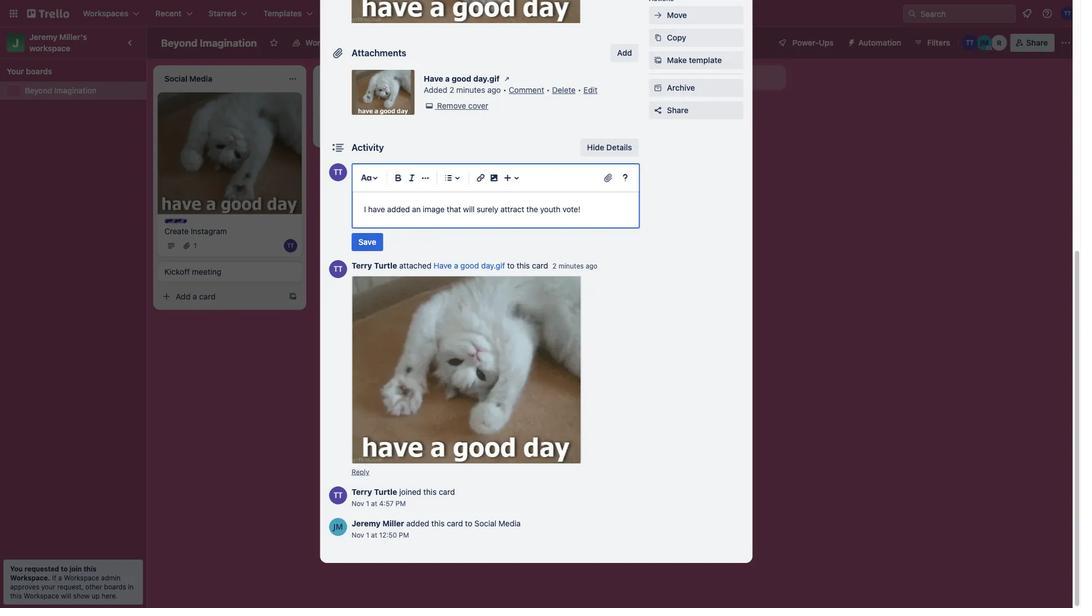 Task type: describe. For each thing, give the bounding box(es) containing it.
a down comment link
[[513, 102, 517, 112]]

up
[[92, 592, 100, 600]]

imagination inside text field
[[200, 37, 257, 49]]

create for create
[[334, 9, 358, 18]]

edit link
[[584, 85, 598, 95]]

sm image for remove cover
[[424, 100, 435, 112]]

terry turtle (terryturtle) image
[[1062, 7, 1075, 20]]

have a good day.gif link
[[434, 261, 505, 270]]

0 horizontal spatial add a card
[[176, 292, 216, 301]]

1 vertical spatial workspace
[[64, 574, 99, 582]]

thoughts
[[336, 97, 367, 105]]

pm inside terry turtle joined this card nov 1 at 4:57 pm
[[396, 500, 406, 508]]

color: purple, title: none image
[[165, 219, 187, 223]]

have\_a\_good\_day.gif image
[[352, 0, 581, 23]]

attached
[[400, 261, 432, 270]]

i
[[364, 205, 366, 214]]

workspace visible
[[306, 38, 373, 47]]

create button
[[327, 5, 365, 23]]

text styles image
[[360, 171, 373, 185]]

pm inside 'jeremy miller added this card to social media nov 1 at 12:50 pm'
[[399, 531, 409, 539]]

2 vertical spatial workspace
[[24, 592, 59, 600]]

turtle for attached
[[374, 261, 397, 270]]

Search field
[[917, 5, 1016, 22]]

card inside terry turtle joined this card nov 1 at 4:57 pm
[[439, 488, 455, 497]]

attach and insert link image
[[603, 172, 614, 184]]

have
[[368, 205, 385, 214]]

sm image for move
[[653, 10, 664, 21]]

thinking link
[[325, 104, 455, 115]]

archive
[[667, 83, 696, 92]]

12:50
[[379, 531, 397, 539]]

will inside if a workspace admin approves your request, other boards in this workspace will show up here.
[[61, 592, 71, 600]]

details
[[607, 143, 633, 152]]

automation button
[[843, 34, 909, 52]]

instagram
[[191, 226, 227, 236]]

power-ups
[[793, 38, 834, 47]]

power-
[[793, 38, 820, 47]]

comment link
[[509, 85, 545, 95]]

your
[[7, 67, 24, 76]]

reply link
[[352, 468, 370, 476]]

the
[[527, 205, 538, 214]]

to inside the you requested to join this workspace.
[[61, 565, 68, 573]]

move
[[667, 10, 688, 20]]

1 horizontal spatial share button
[[1011, 34, 1055, 52]]

if
[[52, 574, 56, 582]]

open information menu image
[[1042, 8, 1054, 19]]

save
[[359, 238, 377, 247]]

card down meeting
[[199, 292, 216, 301]]

workspace inside button
[[306, 38, 347, 47]]

list
[[702, 73, 713, 82]]

remove cover
[[437, 101, 489, 110]]

request,
[[57, 583, 84, 591]]

edit
[[584, 85, 598, 95]]

in
[[128, 583, 134, 591]]

italic ⌘i image
[[405, 171, 419, 185]]

share for left the share button
[[667, 106, 689, 115]]

card inside 'jeremy miller added this card to social media nov 1 at 12:50 pm'
[[447, 519, 463, 529]]

visible
[[349, 38, 373, 47]]

0 vertical spatial add a card
[[496, 102, 536, 112]]

reply
[[352, 468, 370, 476]]

kickoff meeting link
[[165, 266, 295, 277]]

terry for joined
[[352, 488, 372, 497]]

template
[[689, 56, 722, 65]]

archive link
[[649, 79, 744, 97]]

0 horizontal spatial share button
[[649, 101, 744, 119]]

jeremy miller (jeremymiller198) image
[[329, 518, 347, 536]]

nov 1 at 4:57 pm link
[[352, 500, 406, 508]]

show
[[73, 592, 90, 600]]

primary element
[[0, 0, 1082, 27]]

you
[[10, 565, 23, 573]]

terry turtle attached have a good day.gif to this card 2 minutes ago
[[352, 261, 598, 270]]

0 horizontal spatial 2
[[450, 85, 455, 95]]

here.
[[102, 592, 118, 600]]

social
[[475, 519, 497, 529]]

miller's
[[59, 32, 87, 42]]

bold ⌘b image
[[392, 171, 405, 185]]

delete
[[552, 85, 576, 95]]

make template
[[667, 56, 722, 65]]

sm image
[[843, 34, 859, 50]]

kickoff
[[165, 267, 190, 276]]

1 inside 'jeremy miller added this card to social media nov 1 at 12:50 pm'
[[366, 531, 369, 539]]

a up added
[[446, 74, 450, 83]]

add another list button
[[633, 65, 787, 90]]

create for create instagram
[[165, 226, 189, 236]]

0 vertical spatial good
[[452, 74, 472, 83]]

surely
[[477, 205, 499, 214]]

at inside 'jeremy miller added this card to social media nov 1 at 12:50 pm'
[[371, 531, 378, 539]]

r button
[[992, 35, 1008, 51]]

0 horizontal spatial imagination
[[54, 86, 96, 95]]

kickoff meeting
[[165, 267, 222, 276]]

terry turtle joined this card nov 1 at 4:57 pm
[[352, 488, 455, 508]]

beyond imagination link
[[25, 85, 140, 96]]

vote!
[[563, 205, 581, 214]]

0 vertical spatial 1
[[194, 242, 197, 250]]

add another list
[[654, 73, 713, 82]]

0 vertical spatial day.gif
[[474, 74, 500, 83]]

this inside terry turtle joined this card nov 1 at 4:57 pm
[[424, 488, 437, 497]]

terry for attached
[[352, 261, 372, 270]]

add for 'add another list' "button"
[[654, 73, 669, 82]]

media
[[499, 519, 521, 529]]

link image
[[474, 171, 488, 185]]

star or unstar board image
[[270, 38, 279, 47]]

create instagram link
[[165, 226, 295, 237]]

1 vertical spatial add a card button
[[158, 288, 284, 306]]

copy link
[[649, 29, 744, 47]]

have a good day.gif
[[424, 74, 500, 83]]

activity
[[352, 142, 384, 153]]

search image
[[908, 9, 917, 18]]

delete link
[[552, 85, 576, 95]]

editor toolbar toolbar
[[358, 169, 635, 187]]

card left 2 minutes ago link on the top of page
[[532, 261, 549, 270]]

power-ups button
[[770, 34, 841, 52]]

move link
[[649, 6, 744, 24]]

j
[[13, 36, 19, 49]]

2 horizontal spatial to
[[508, 261, 515, 270]]

beyond imagination inside beyond imagination link
[[25, 86, 96, 95]]

that
[[447, 205, 461, 214]]

added for have
[[387, 205, 410, 214]]

image
[[423, 205, 445, 214]]

create instagram
[[165, 226, 227, 236]]

remove
[[437, 101, 466, 110]]

this left 2 minutes ago link on the top of page
[[517, 261, 530, 270]]



Task type: vqa. For each thing, say whether or not it's contained in the screenshot.
this inside the If a Workspace admin approves your request, other boards in this Workspace will show up here.
yes



Task type: locate. For each thing, give the bounding box(es) containing it.
have up added
[[424, 74, 444, 83]]

card left the social
[[447, 519, 463, 529]]

0 horizontal spatial will
[[61, 592, 71, 600]]

a down kickoff meeting at the top
[[193, 292, 197, 301]]

1 vertical spatial to
[[465, 519, 473, 529]]

1 vertical spatial 2
[[553, 262, 557, 270]]

a right if
[[58, 574, 62, 582]]

have right attached
[[434, 261, 452, 270]]

hide
[[588, 143, 605, 152]]

1 horizontal spatial beyond imagination
[[161, 37, 257, 49]]

0 vertical spatial jeremy
[[29, 32, 57, 42]]

0 vertical spatial beyond imagination
[[161, 37, 257, 49]]

an
[[412, 205, 421, 214]]

0 horizontal spatial add a card button
[[158, 288, 284, 306]]

admin
[[101, 574, 121, 582]]

0 vertical spatial minutes
[[457, 85, 486, 95]]

1 vertical spatial good
[[461, 261, 479, 270]]

1 vertical spatial nov
[[352, 531, 364, 539]]

to right have a good day.gif link
[[508, 261, 515, 270]]

youth
[[541, 205, 561, 214]]

card
[[519, 102, 536, 112], [532, 261, 549, 270], [199, 292, 216, 301], [439, 488, 455, 497], [447, 519, 463, 529]]

0 vertical spatial have
[[424, 74, 444, 83]]

2
[[450, 85, 455, 95], [553, 262, 557, 270]]

0 horizontal spatial ago
[[488, 85, 501, 95]]

1 vertical spatial beyond
[[25, 86, 52, 95]]

1 vertical spatial terry
[[352, 488, 372, 497]]

rubyanndersson (rubyanndersson) image
[[992, 35, 1008, 51]]

share button down the archive link
[[649, 101, 744, 119]]

ago inside terry turtle attached have a good day.gif to this card 2 minutes ago
[[586, 262, 598, 270]]

2 vertical spatial 1
[[366, 531, 369, 539]]

share for rightmost the share button
[[1027, 38, 1049, 47]]

2 minutes ago link
[[553, 262, 598, 270]]

comment
[[509, 85, 545, 95]]

turtle for joined
[[374, 488, 397, 497]]

add for the bottom add a card button
[[176, 292, 191, 301]]

add right cover
[[496, 102, 511, 112]]

nov left '4:57'
[[352, 500, 364, 508]]

workspace down your
[[24, 592, 59, 600]]

add a card button down the kickoff meeting link
[[158, 288, 284, 306]]

back to home image
[[27, 5, 69, 23]]

1 horizontal spatial boards
[[104, 583, 126, 591]]

boards down admin
[[104, 583, 126, 591]]

1 vertical spatial have
[[434, 261, 452, 270]]

day.gif up added 2 minutes ago
[[474, 74, 500, 83]]

0 vertical spatial will
[[463, 205, 475, 214]]

1 vertical spatial boards
[[104, 583, 126, 591]]

jeremy up nov 1 at 12:50 pm link
[[352, 519, 381, 529]]

1 vertical spatial share
[[667, 106, 689, 115]]

create from template… image
[[289, 292, 298, 301]]

nov inside terry turtle joined this card nov 1 at 4:57 pm
[[352, 500, 364, 508]]

1 vertical spatial at
[[371, 531, 378, 539]]

minutes inside terry turtle attached have a good day.gif to this card 2 minutes ago
[[559, 262, 584, 270]]

create inside button
[[334, 9, 358, 18]]

1 horizontal spatial workspace
[[64, 574, 99, 582]]

jeremy miller added this card to social media nov 1 at 12:50 pm
[[352, 519, 521, 539]]

0 vertical spatial beyond
[[161, 37, 198, 49]]

1 horizontal spatial to
[[465, 519, 473, 529]]

remove cover link
[[424, 100, 489, 112]]

0 horizontal spatial jeremy
[[29, 32, 57, 42]]

added
[[424, 85, 448, 95]]

will
[[463, 205, 475, 214], [61, 592, 71, 600]]

to left the social
[[465, 519, 473, 529]]

boards
[[26, 67, 52, 76], [104, 583, 126, 591]]

have
[[424, 74, 444, 83], [434, 261, 452, 270]]

0 horizontal spatial share
[[667, 106, 689, 115]]

terry down save button
[[352, 261, 372, 270]]

will down request,
[[61, 592, 71, 600]]

1 left '4:57'
[[366, 500, 369, 508]]

0 vertical spatial at
[[371, 500, 378, 508]]

make template link
[[649, 51, 744, 69]]

added
[[387, 205, 410, 214], [407, 519, 430, 529]]

miller
[[383, 519, 405, 529]]

imagination left the star or unstar board image
[[200, 37, 257, 49]]

filters
[[928, 38, 951, 47]]

0 vertical spatial boards
[[26, 67, 52, 76]]

0 horizontal spatial beyond
[[25, 86, 52, 95]]

0 vertical spatial turtle
[[374, 261, 397, 270]]

1 vertical spatial turtle
[[374, 488, 397, 497]]

1 vertical spatial add a card
[[176, 292, 216, 301]]

0 vertical spatial pm
[[396, 500, 406, 508]]

to left join
[[61, 565, 68, 573]]

approves
[[10, 583, 39, 591]]

2 vertical spatial to
[[61, 565, 68, 573]]

automation
[[859, 38, 902, 47]]

at
[[371, 500, 378, 508], [371, 531, 378, 539]]

join
[[70, 565, 82, 573]]

1 horizontal spatial beyond
[[161, 37, 198, 49]]

pm right '4:57'
[[396, 500, 406, 508]]

added for miller
[[407, 519, 430, 529]]

beyond imagination inside text field
[[161, 37, 257, 49]]

1 vertical spatial 1
[[366, 500, 369, 508]]

card right joined
[[439, 488, 455, 497]]

4:57
[[379, 500, 394, 508]]

this inside if a workspace admin approves your request, other boards in this workspace will show up here.
[[10, 592, 22, 600]]

1 vertical spatial share button
[[649, 101, 744, 119]]

sm image for archive
[[653, 82, 664, 94]]

filters button
[[911, 34, 954, 52]]

add down kickoff
[[176, 292, 191, 301]]

added right miller
[[407, 519, 430, 529]]

jeremy for jeremy miller's workspace
[[29, 32, 57, 42]]

add a card button down comment
[[478, 98, 604, 116]]

a inside if a workspace admin approves your request, other boards in this workspace will show up here.
[[58, 574, 62, 582]]

imagination down your boards with 1 items element
[[54, 86, 96, 95]]

your boards
[[7, 67, 52, 76]]

1 at from the top
[[371, 500, 378, 508]]

jeremy miller (jeremymiller198) image
[[977, 35, 993, 51]]

create down color: purple, title: none image
[[165, 226, 189, 236]]

ups
[[819, 38, 834, 47]]

0 horizontal spatial workspace
[[24, 592, 59, 600]]

jeremy inside jeremy miller's workspace
[[29, 32, 57, 42]]

open help dialog image
[[619, 171, 633, 185]]

added 2 minutes ago
[[424, 85, 501, 95]]

added inside text box
[[387, 205, 410, 214]]

will inside text box
[[463, 205, 475, 214]]

1 nov from the top
[[352, 500, 364, 508]]

0 vertical spatial share
[[1027, 38, 1049, 47]]

1 horizontal spatial jeremy
[[352, 519, 381, 529]]

nov 1 at 12:50 pm link
[[352, 531, 409, 539]]

hide details link
[[581, 139, 639, 157]]

share left show menu image
[[1027, 38, 1049, 47]]

1 vertical spatial day.gif
[[482, 261, 505, 270]]

0 horizontal spatial boards
[[26, 67, 52, 76]]

turtle up '4:57'
[[374, 488, 397, 497]]

1 vertical spatial beyond imagination
[[25, 86, 96, 95]]

if a workspace admin approves your request, other boards in this workspace will show up here.
[[10, 574, 134, 600]]

sm image left 'archive'
[[653, 82, 664, 94]]

r
[[998, 39, 1002, 47]]

0 horizontal spatial beyond imagination
[[25, 86, 96, 95]]

this
[[517, 261, 530, 270], [424, 488, 437, 497], [432, 519, 445, 529], [84, 565, 96, 573], [10, 592, 22, 600]]

card down comment link
[[519, 102, 536, 112]]

1 inside terry turtle joined this card nov 1 at 4:57 pm
[[366, 500, 369, 508]]

add a card
[[496, 102, 536, 112], [176, 292, 216, 301]]

0 vertical spatial 2
[[450, 85, 455, 95]]

1 turtle from the top
[[374, 261, 397, 270]]

sm image left make
[[653, 55, 664, 66]]

1 vertical spatial imagination
[[54, 86, 96, 95]]

1 terry from the top
[[352, 261, 372, 270]]

more formatting image
[[419, 171, 432, 185]]

1
[[194, 242, 197, 250], [366, 500, 369, 508], [366, 531, 369, 539]]

2 at from the top
[[371, 531, 378, 539]]

attract
[[501, 205, 525, 214]]

show menu image
[[1061, 37, 1072, 48]]

nov right jeremy miller (jeremymiller198) icon
[[352, 531, 364, 539]]

will right that
[[463, 205, 475, 214]]

attachments
[[352, 48, 407, 58]]

0 vertical spatial ago
[[488, 85, 501, 95]]

at left '4:57'
[[371, 500, 378, 508]]

0 vertical spatial add a card button
[[478, 98, 604, 116]]

another
[[671, 73, 700, 82]]

0 vertical spatial share button
[[1011, 34, 1055, 52]]

2 terry from the top
[[352, 488, 372, 497]]

1 vertical spatial minutes
[[559, 262, 584, 270]]

jeremy miller's workspace
[[29, 32, 89, 53]]

turtle inside terry turtle joined this card nov 1 at 4:57 pm
[[374, 488, 397, 497]]

1 horizontal spatial 2
[[553, 262, 557, 270]]

add a card down comment link
[[496, 102, 536, 112]]

lists image
[[442, 171, 456, 185]]

2 nov from the top
[[352, 531, 364, 539]]

jeremy up workspace
[[29, 32, 57, 42]]

nov inside 'jeremy miller added this card to social media nov 1 at 12:50 pm'
[[352, 531, 364, 539]]

0 vertical spatial imagination
[[200, 37, 257, 49]]

you requested to join this workspace.
[[10, 565, 96, 582]]

terry inside terry turtle joined this card nov 1 at 4:57 pm
[[352, 488, 372, 497]]

this down approves
[[10, 592, 22, 600]]

this right joined
[[424, 488, 437, 497]]

added inside 'jeremy miller added this card to social media nov 1 at 12:50 pm'
[[407, 519, 430, 529]]

boards inside if a workspace admin approves your request, other boards in this workspace will show up here.
[[104, 583, 126, 591]]

workspace left visible
[[306, 38, 347, 47]]

add up 'archive'
[[654, 73, 669, 82]]

add inside "button"
[[654, 73, 669, 82]]

1 horizontal spatial imagination
[[200, 37, 257, 49]]

terry
[[352, 261, 372, 270], [352, 488, 372, 497]]

sm image inside make template link
[[653, 55, 664, 66]]

2 turtle from the top
[[374, 488, 397, 497]]

cover
[[469, 101, 489, 110]]

turtle left attached
[[374, 261, 397, 270]]

jeremy inside 'jeremy miller added this card to social media nov 1 at 12:50 pm'
[[352, 519, 381, 529]]

1 horizontal spatial ago
[[586, 262, 598, 270]]

to inside 'jeremy miller added this card to social media nov 1 at 12:50 pm'
[[465, 519, 473, 529]]

thinking
[[325, 105, 356, 114]]

thoughts thinking
[[325, 97, 367, 114]]

imagination
[[200, 37, 257, 49], [54, 86, 96, 95]]

0 horizontal spatial create
[[165, 226, 189, 236]]

0 vertical spatial added
[[387, 205, 410, 214]]

Main content area, start typing to enter text. text field
[[364, 203, 628, 216]]

beyond
[[161, 37, 198, 49], [25, 86, 52, 95]]

workspace.
[[10, 574, 50, 582]]

i have added an image that will surely attract the youth vote!
[[364, 205, 581, 214]]

sm image inside 'move' link
[[653, 10, 664, 21]]

at inside terry turtle joined this card nov 1 at 4:57 pm
[[371, 500, 378, 508]]

1 vertical spatial pm
[[399, 531, 409, 539]]

1 left the 12:50
[[366, 531, 369, 539]]

0 vertical spatial to
[[508, 261, 515, 270]]

add for the topmost add a card button
[[496, 102, 511, 112]]

share button down 0 notifications icon
[[1011, 34, 1055, 52]]

0 vertical spatial nov
[[352, 500, 364, 508]]

good right attached
[[461, 261, 479, 270]]

add a card button
[[478, 98, 604, 116], [158, 288, 284, 306]]

1 vertical spatial ago
[[586, 262, 598, 270]]

1 horizontal spatial create
[[334, 9, 358, 18]]

joined
[[400, 488, 422, 497]]

sm image
[[653, 10, 664, 21], [653, 32, 664, 43], [653, 55, 664, 66], [502, 73, 513, 85], [653, 82, 664, 94], [424, 100, 435, 112]]

a right attached
[[454, 261, 459, 270]]

1 vertical spatial jeremy
[[352, 519, 381, 529]]

added left an
[[387, 205, 410, 214]]

0 vertical spatial create
[[334, 9, 358, 18]]

boards right your
[[26, 67, 52, 76]]

create
[[334, 9, 358, 18], [165, 226, 189, 236]]

sm image left copy
[[653, 32, 664, 43]]

add a card down kickoff meeting at the top
[[176, 292, 216, 301]]

share down 'archive'
[[667, 106, 689, 115]]

workspace visible button
[[285, 34, 380, 52]]

1 horizontal spatial minutes
[[559, 262, 584, 270]]

sm image inside copy link
[[653, 32, 664, 43]]

0 vertical spatial terry
[[352, 261, 372, 270]]

2 horizontal spatial workspace
[[306, 38, 347, 47]]

sm image left move
[[653, 10, 664, 21]]

1 vertical spatial added
[[407, 519, 430, 529]]

meeting
[[192, 267, 222, 276]]

1 horizontal spatial add a card
[[496, 102, 536, 112]]

jeremy
[[29, 32, 57, 42], [352, 519, 381, 529]]

day.gif down i have added an image that will surely attract the youth vote! text box on the top of the page
[[482, 261, 505, 270]]

1 horizontal spatial will
[[463, 205, 475, 214]]

1 horizontal spatial share
[[1027, 38, 1049, 47]]

other
[[85, 583, 102, 591]]

add button
[[611, 44, 639, 62]]

sm image down added
[[424, 100, 435, 112]]

sm image for make template
[[653, 55, 664, 66]]

requested
[[24, 565, 59, 573]]

sm image up comment
[[502, 73, 513, 85]]

your
[[41, 583, 55, 591]]

add left make
[[618, 48, 633, 57]]

this inside 'jeremy miller added this card to social media nov 1 at 12:50 pm'
[[432, 519, 445, 529]]

0 notifications image
[[1021, 7, 1035, 20]]

image image
[[488, 171, 501, 185]]

workspace
[[29, 44, 70, 53]]

hide details
[[588, 143, 633, 152]]

save button
[[352, 233, 383, 251]]

1 vertical spatial will
[[61, 592, 71, 600]]

pm down miller
[[399, 531, 409, 539]]

at left the 12:50
[[371, 531, 378, 539]]

color: bold red, title: "thoughts" element
[[325, 97, 367, 105]]

1 vertical spatial create
[[165, 226, 189, 236]]

your boards with 1 items element
[[7, 65, 134, 78]]

good up added 2 minutes ago
[[452, 74, 472, 83]]

0 vertical spatial workspace
[[306, 38, 347, 47]]

beyond inside text field
[[161, 37, 198, 49]]

this right join
[[84, 565, 96, 573]]

turtle
[[374, 261, 397, 270], [374, 488, 397, 497]]

Board name text field
[[156, 34, 263, 52]]

this down terry turtle joined this card nov 1 at 4:57 pm
[[432, 519, 445, 529]]

sm image inside the archive link
[[653, 82, 664, 94]]

add
[[618, 48, 633, 57], [654, 73, 669, 82], [496, 102, 511, 112], [176, 292, 191, 301]]

sm image for copy
[[653, 32, 664, 43]]

2 inside terry turtle attached have a good day.gif to this card 2 minutes ago
[[553, 262, 557, 270]]

boards inside your boards with 1 items element
[[26, 67, 52, 76]]

0 horizontal spatial to
[[61, 565, 68, 573]]

1 down create instagram
[[194, 242, 197, 250]]

create up workspace visible
[[334, 9, 358, 18]]

terry down the reply
[[352, 488, 372, 497]]

workspace down join
[[64, 574, 99, 582]]

1 horizontal spatial add a card button
[[478, 98, 604, 116]]

0 horizontal spatial minutes
[[457, 85, 486, 95]]

this inside the you requested to join this workspace.
[[84, 565, 96, 573]]

copy
[[667, 33, 687, 42]]

terry turtle (terryturtle) image
[[963, 35, 979, 51], [329, 163, 347, 181], [284, 239, 298, 253], [329, 260, 347, 278], [329, 487, 347, 505]]

jeremy for jeremy miller added this card to social media nov 1 at 12:50 pm
[[352, 519, 381, 529]]

make
[[667, 56, 687, 65]]



